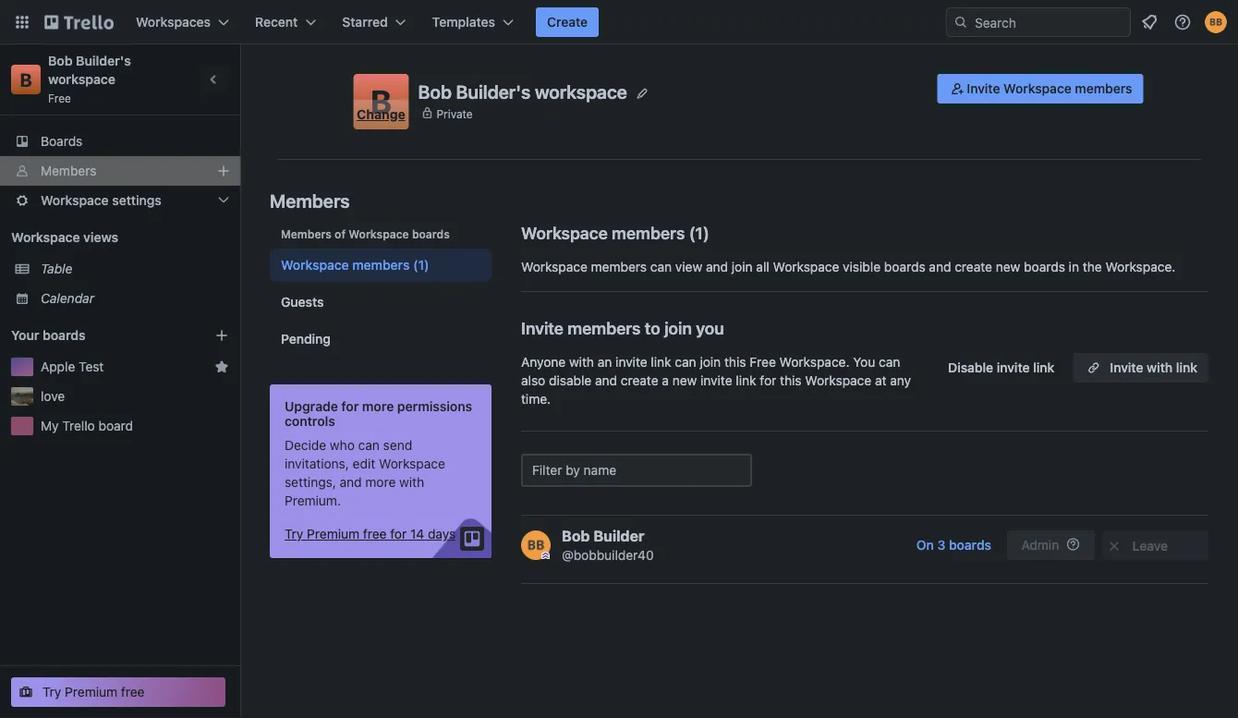 Task type: describe. For each thing, give the bounding box(es) containing it.
templates
[[432, 14, 495, 30]]

decide
[[285, 438, 326, 453]]

you
[[696, 318, 725, 338]]

for inside try premium free for 14 days button
[[390, 526, 407, 542]]

recent
[[255, 14, 298, 30]]

love link
[[41, 387, 229, 406]]

members left '('
[[612, 223, 685, 243]]

disable
[[948, 360, 994, 375]]

on 3 boards link
[[909, 531, 1000, 560]]

0 vertical spatial members
[[41, 163, 97, 178]]

send
[[383, 438, 412, 453]]

for inside anyone with an invite link can join this free workspace. you can also disable and create a new invite link for this workspace at any time.
[[760, 373, 777, 388]]

1 vertical spatial members
[[270, 189, 350, 211]]

also
[[521, 373, 546, 388]]

private
[[437, 107, 473, 120]]

0 notifications image
[[1139, 11, 1161, 33]]

to
[[645, 318, 661, 338]]

1 vertical spatial more
[[366, 475, 396, 490]]

anyone
[[521, 355, 566, 370]]

of
[[335, 227, 346, 240]]

your
[[11, 328, 39, 343]]

controls
[[285, 414, 335, 429]]

create
[[547, 14, 588, 30]]

time.
[[521, 391, 551, 407]]

bob for bob builder @bobbuilder40
[[562, 527, 590, 545]]

who
[[330, 438, 355, 453]]

view
[[676, 259, 703, 275]]

my
[[41, 418, 59, 434]]

sm image for invite workspace members button
[[949, 79, 967, 98]]

invite workspace members button
[[938, 74, 1144, 104]]

boards up (1)
[[412, 227, 450, 240]]

recent button
[[244, 7, 328, 37]]

)
[[703, 223, 710, 243]]

leave
[[1133, 538, 1169, 554]]

settings
[[112, 193, 162, 208]]

starred icon image
[[214, 360, 229, 374]]

invitations,
[[285, 456, 349, 471]]

workspace for bob builder's workspace
[[535, 81, 628, 102]]

members down members of workspace boards
[[352, 257, 410, 273]]

anyone with an invite link can join this free workspace. you can also disable and create a new invite link for this workspace at any time.
[[521, 355, 912, 407]]

try for try premium free for 14 days
[[285, 526, 304, 542]]

upgrade for more permissions controls decide who can send invitations, edit workspace settings, and more with premium.
[[285, 399, 473, 508]]

invite inside button
[[997, 360, 1030, 375]]

guests
[[281, 294, 324, 310]]

0 horizontal spatial workspace members
[[281, 257, 410, 273]]

b link
[[11, 65, 41, 94]]

disable invite link button
[[937, 353, 1066, 383]]

workspaces
[[136, 14, 211, 30]]

Filter by name text field
[[521, 454, 752, 487]]

free inside bob builder's workspace free
[[48, 92, 71, 104]]

a
[[662, 373, 669, 388]]

1 horizontal spatial new
[[996, 259, 1021, 275]]

with for invite
[[1147, 360, 1173, 375]]

edit
[[353, 456, 375, 471]]

leave link
[[1103, 531, 1209, 560]]

search image
[[954, 15, 969, 30]]

can inside upgrade for more permissions controls decide who can send invitations, edit workspace settings, and more with premium.
[[358, 438, 380, 453]]

try premium free for 14 days button
[[285, 525, 456, 544]]

members of workspace boards
[[281, 227, 450, 240]]

any
[[890, 373, 912, 388]]

( 1 )
[[689, 223, 710, 243]]

admin
[[1022, 538, 1060, 553]]

apple
[[41, 359, 75, 374]]

settings,
[[285, 475, 336, 490]]

can down you
[[675, 355, 697, 370]]

(1)
[[413, 257, 429, 273]]

1 horizontal spatial create
[[955, 259, 993, 275]]

the
[[1083, 259, 1102, 275]]

change
[[357, 107, 406, 122]]

apple test
[[41, 359, 104, 374]]

invite with link button
[[1074, 353, 1209, 383]]

b inside b link
[[20, 68, 32, 90]]

apple test link
[[41, 358, 207, 376]]

workspace for bob builder's workspace free
[[48, 72, 116, 87]]

upgrade
[[285, 399, 338, 414]]

starred button
[[331, 7, 418, 37]]

bob builder's workspace
[[418, 81, 628, 102]]

pending link
[[270, 323, 492, 356]]

boards left "in"
[[1024, 259, 1066, 275]]

invite for invite members to join you
[[521, 318, 564, 338]]

love
[[41, 389, 65, 404]]

2 horizontal spatial join
[[732, 259, 753, 275]]

1 horizontal spatial this
[[780, 373, 802, 388]]

on 3 boards
[[917, 538, 992, 553]]

this member is an admin of this workspace. image
[[542, 552, 550, 560]]

and right visible
[[929, 259, 952, 275]]

can up at
[[879, 355, 901, 370]]

(
[[689, 223, 696, 243]]

with inside upgrade for more permissions controls decide who can send invitations, edit workspace settings, and more with premium.
[[399, 475, 424, 490]]

calendar link
[[41, 289, 229, 308]]

@bobbuilder40
[[562, 548, 654, 563]]

invite members to join you
[[521, 318, 725, 338]]

and inside upgrade for more permissions controls decide who can send invitations, edit workspace settings, and more with premium.
[[340, 475, 362, 490]]

invite for invite with link
[[1111, 360, 1144, 375]]

workspace members can view and join all workspace visible boards and create new boards in the workspace.
[[521, 259, 1176, 275]]

sm image for leave link
[[1106, 537, 1124, 556]]

bob builder's workspace free
[[48, 53, 134, 104]]

disable invite link
[[948, 360, 1055, 375]]

1
[[696, 223, 703, 243]]

workspace inside button
[[1004, 81, 1072, 96]]



Task type: locate. For each thing, give the bounding box(es) containing it.
an
[[598, 355, 612, 370]]

try for try premium free
[[43, 685, 61, 700]]

you
[[853, 355, 876, 370]]

logo
[[367, 136, 395, 152]]

2 horizontal spatial invite
[[1111, 360, 1144, 375]]

0 horizontal spatial try
[[43, 685, 61, 700]]

calendar
[[41, 291, 94, 306]]

sm image
[[949, 79, 967, 98], [1106, 537, 1124, 556]]

1 vertical spatial workspace.
[[780, 355, 850, 370]]

0 vertical spatial builder's
[[76, 53, 131, 68]]

1 vertical spatial try
[[43, 685, 61, 700]]

0 vertical spatial create
[[955, 259, 993, 275]]

b left bob builder's workspace free
[[20, 68, 32, 90]]

workspace settings
[[41, 193, 162, 208]]

change logo
[[357, 107, 406, 152]]

permissions
[[397, 399, 473, 414]]

1 horizontal spatial premium
[[307, 526, 360, 542]]

0 vertical spatial for
[[760, 373, 777, 388]]

1 horizontal spatial sm image
[[1106, 537, 1124, 556]]

more up send
[[362, 399, 394, 414]]

workspace. left you
[[780, 355, 850, 370]]

invite right disable
[[997, 360, 1030, 375]]

builder's down 'back to home' image
[[76, 53, 131, 68]]

my trello board link
[[41, 417, 229, 435]]

bob builder's workspace link
[[48, 53, 134, 87]]

b up logo
[[371, 82, 392, 121]]

1 horizontal spatial workspace
[[535, 81, 628, 102]]

0 vertical spatial try
[[285, 526, 304, 542]]

sm image inside invite workspace members button
[[949, 79, 967, 98]]

sm image down search image on the top of the page
[[949, 79, 967, 98]]

workspace members left '('
[[521, 223, 685, 243]]

members up the invite members to join you
[[591, 259, 647, 275]]

builder's for bob builder's workspace free
[[76, 53, 131, 68]]

for inside upgrade for more permissions controls decide who can send invitations, edit workspace settings, and more with premium.
[[341, 399, 359, 414]]

1 vertical spatial premium
[[65, 685, 118, 700]]

with
[[569, 355, 594, 370], [1147, 360, 1173, 375], [399, 475, 424, 490]]

table
[[41, 261, 73, 276]]

workspace
[[48, 72, 116, 87], [535, 81, 628, 102]]

0 horizontal spatial join
[[665, 318, 692, 338]]

0 horizontal spatial invite
[[521, 318, 564, 338]]

builder
[[594, 527, 645, 545]]

with inside anyone with an invite link can join this free workspace. you can also disable and create a new invite link for this workspace at any time.
[[569, 355, 594, 370]]

members up the of
[[270, 189, 350, 211]]

workspace members down the of
[[281, 257, 410, 273]]

premium for try premium free for 14 days
[[307, 526, 360, 542]]

1 horizontal spatial workspace members
[[521, 223, 685, 243]]

1 vertical spatial free
[[121, 685, 145, 700]]

2 horizontal spatial for
[[760, 373, 777, 388]]

all
[[756, 259, 770, 275]]

and inside anyone with an invite link can join this free workspace. you can also disable and create a new invite link for this workspace at any time.
[[595, 373, 618, 388]]

test
[[79, 359, 104, 374]]

0 vertical spatial workspace members
[[521, 223, 685, 243]]

and right view
[[706, 259, 728, 275]]

views
[[83, 230, 118, 245]]

1 vertical spatial join
[[665, 318, 692, 338]]

1 horizontal spatial invite
[[967, 81, 1001, 96]]

sm image inside leave link
[[1106, 537, 1124, 556]]

2 vertical spatial members
[[281, 227, 332, 240]]

sm image left leave
[[1106, 537, 1124, 556]]

members left the of
[[281, 227, 332, 240]]

boards inside your boards with 3 items element
[[43, 328, 86, 343]]

builder's
[[76, 53, 131, 68], [456, 81, 531, 102]]

1 horizontal spatial invite
[[701, 373, 733, 388]]

members inside button
[[1075, 81, 1133, 96]]

your boards
[[11, 328, 86, 343]]

0 horizontal spatial for
[[341, 399, 359, 414]]

bob
[[48, 53, 73, 68], [418, 81, 452, 102], [562, 527, 590, 545]]

bob builder @bobbuilder40
[[562, 527, 654, 563]]

0 horizontal spatial sm image
[[949, 79, 967, 98]]

templates button
[[421, 7, 525, 37]]

can up edit
[[358, 438, 380, 453]]

0 vertical spatial free
[[363, 526, 387, 542]]

try premium free
[[43, 685, 145, 700]]

1 vertical spatial this
[[780, 373, 802, 388]]

with for anyone
[[569, 355, 594, 370]]

0 horizontal spatial invite
[[616, 355, 648, 370]]

workspace inside dropdown button
[[41, 193, 109, 208]]

your boards with 3 items element
[[11, 324, 187, 347]]

0 horizontal spatial bob
[[48, 53, 73, 68]]

bob inside bob builder's workspace free
[[48, 53, 73, 68]]

disable
[[549, 373, 592, 388]]

1 horizontal spatial builder's
[[456, 81, 531, 102]]

0 vertical spatial free
[[48, 92, 71, 104]]

2 vertical spatial for
[[390, 526, 407, 542]]

14
[[410, 526, 424, 542]]

1 horizontal spatial bob
[[418, 81, 452, 102]]

boards up apple
[[43, 328, 86, 343]]

boards
[[412, 227, 450, 240], [885, 259, 926, 275], [1024, 259, 1066, 275], [43, 328, 86, 343], [949, 538, 992, 553]]

1 horizontal spatial for
[[390, 526, 407, 542]]

1 horizontal spatial with
[[569, 355, 594, 370]]

1 vertical spatial free
[[750, 355, 776, 370]]

1 vertical spatial for
[[341, 399, 359, 414]]

0 horizontal spatial this
[[725, 355, 746, 370]]

1 vertical spatial workspace members
[[281, 257, 410, 273]]

for
[[760, 373, 777, 388], [341, 399, 359, 414], [390, 526, 407, 542]]

0 vertical spatial invite
[[967, 81, 1001, 96]]

table link
[[41, 260, 229, 278]]

trello
[[62, 418, 95, 434]]

0 horizontal spatial with
[[399, 475, 424, 490]]

my trello board
[[41, 418, 133, 434]]

and down edit
[[340, 475, 362, 490]]

join right to
[[665, 318, 692, 338]]

0 vertical spatial this
[[725, 355, 746, 370]]

0 horizontal spatial builder's
[[76, 53, 131, 68]]

workspace. right the
[[1106, 259, 1176, 275]]

back to home image
[[44, 7, 114, 37]]

2 horizontal spatial bob
[[562, 527, 590, 545]]

invite with link
[[1111, 360, 1198, 375]]

join inside anyone with an invite link can join this free workspace. you can also disable and create a new invite link for this workspace at any time.
[[700, 355, 721, 370]]

0 vertical spatial workspace.
[[1106, 259, 1176, 275]]

boards right visible
[[885, 259, 926, 275]]

workspace members
[[521, 223, 685, 243], [281, 257, 410, 273]]

1 horizontal spatial free
[[750, 355, 776, 370]]

1 horizontal spatial b
[[371, 82, 392, 121]]

bob for bob builder's workspace
[[418, 81, 452, 102]]

boards inside on 3 boards link
[[949, 538, 992, 553]]

workspaces button
[[125, 7, 240, 37]]

and down an
[[595, 373, 618, 388]]

1 horizontal spatial free
[[363, 526, 387, 542]]

1 horizontal spatial workspace.
[[1106, 259, 1176, 275]]

0 vertical spatial bob
[[48, 53, 73, 68]]

link
[[651, 355, 672, 370], [1034, 360, 1055, 375], [1177, 360, 1198, 375], [736, 373, 757, 388]]

premium for try premium free
[[65, 685, 118, 700]]

2 vertical spatial join
[[700, 355, 721, 370]]

new right a
[[673, 373, 697, 388]]

2 vertical spatial invite
[[1111, 360, 1144, 375]]

builder's for bob builder's workspace
[[456, 81, 531, 102]]

starred
[[342, 14, 388, 30]]

board
[[98, 418, 133, 434]]

0 horizontal spatial premium
[[65, 685, 118, 700]]

free
[[363, 526, 387, 542], [121, 685, 145, 700]]

0 horizontal spatial workspace
[[48, 72, 116, 87]]

0 vertical spatial premium
[[307, 526, 360, 542]]

1 horizontal spatial join
[[700, 355, 721, 370]]

new inside anyone with an invite link can join this free workspace. you can also disable and create a new invite link for this workspace at any time.
[[673, 373, 697, 388]]

new
[[996, 259, 1021, 275], [673, 373, 697, 388]]

1 vertical spatial sm image
[[1106, 537, 1124, 556]]

on
[[917, 538, 934, 553]]

boards
[[41, 134, 83, 149]]

bob inside 'bob builder @bobbuilder40'
[[562, 527, 590, 545]]

admin button
[[1008, 531, 1095, 560]]

2 horizontal spatial invite
[[997, 360, 1030, 375]]

1 vertical spatial builder's
[[456, 81, 531, 102]]

workspace inside upgrade for more permissions controls decide who can send invitations, edit workspace settings, and more with premium.
[[379, 456, 445, 471]]

visible
[[843, 259, 881, 275]]

more down edit
[[366, 475, 396, 490]]

0 horizontal spatial b
[[20, 68, 32, 90]]

0 horizontal spatial free
[[48, 92, 71, 104]]

1 vertical spatial new
[[673, 373, 697, 388]]

open information menu image
[[1174, 13, 1192, 31]]

workspace right b link
[[48, 72, 116, 87]]

Search field
[[969, 8, 1131, 36]]

invite workspace members
[[967, 81, 1133, 96]]

workspace inside bob builder's workspace free
[[48, 72, 116, 87]]

1 vertical spatial bob
[[418, 81, 452, 102]]

create button
[[536, 7, 599, 37]]

0 horizontal spatial new
[[673, 373, 697, 388]]

0 horizontal spatial workspace.
[[780, 355, 850, 370]]

invite for invite workspace members
[[967, 81, 1001, 96]]

bob right b link
[[48, 53, 73, 68]]

2 vertical spatial bob
[[562, 527, 590, 545]]

bob up @bobbuilder40
[[562, 527, 590, 545]]

boards right the 3
[[949, 538, 992, 553]]

1 vertical spatial create
[[621, 373, 659, 388]]

workspace. inside anyone with an invite link can join this free workspace. you can also disable and create a new invite link for this workspace at any time.
[[780, 355, 850, 370]]

can
[[651, 259, 672, 275], [675, 355, 697, 370], [879, 355, 901, 370], [358, 438, 380, 453]]

add board image
[[214, 328, 229, 343]]

invite right a
[[701, 373, 733, 388]]

create inside anyone with an invite link can join this free workspace. you can also disable and create a new invite link for this workspace at any time.
[[621, 373, 659, 388]]

builder's up private at the left top of the page
[[456, 81, 531, 102]]

bob for bob builder's workspace free
[[48, 53, 73, 68]]

try
[[285, 526, 304, 542], [43, 685, 61, 700]]

boards link
[[0, 127, 240, 156]]

guests link
[[270, 286, 492, 319]]

in
[[1069, 259, 1080, 275]]

days
[[428, 526, 456, 542]]

members down boards
[[41, 163, 97, 178]]

can left view
[[651, 259, 672, 275]]

members down search field
[[1075, 81, 1133, 96]]

0 vertical spatial sm image
[[949, 79, 967, 98]]

with inside button
[[1147, 360, 1173, 375]]

invite right an
[[616, 355, 648, 370]]

members
[[41, 163, 97, 178], [270, 189, 350, 211], [281, 227, 332, 240]]

join
[[732, 259, 753, 275], [665, 318, 692, 338], [700, 355, 721, 370]]

0 vertical spatial join
[[732, 259, 753, 275]]

this
[[725, 355, 746, 370], [780, 373, 802, 388]]

bob builder (bobbuilder40) image
[[1205, 11, 1228, 33]]

new left "in"
[[996, 259, 1021, 275]]

pending
[[281, 331, 331, 347]]

free for try premium free
[[121, 685, 145, 700]]

0 horizontal spatial free
[[121, 685, 145, 700]]

members up an
[[568, 318, 641, 338]]

try premium free button
[[11, 678, 226, 707]]

3
[[938, 538, 946, 553]]

0 horizontal spatial create
[[621, 373, 659, 388]]

create
[[955, 259, 993, 275], [621, 373, 659, 388]]

workspace settings button
[[0, 186, 240, 215]]

workspace down create button at the top of page
[[535, 81, 628, 102]]

free inside anyone with an invite link can join this free workspace. you can also disable and create a new invite link for this workspace at any time.
[[750, 355, 776, 370]]

bob up private at the left top of the page
[[418, 81, 452, 102]]

try premium free for 14 days
[[285, 526, 456, 542]]

0 vertical spatial more
[[362, 399, 394, 414]]

members link
[[0, 156, 240, 186]]

1 horizontal spatial try
[[285, 526, 304, 542]]

premium
[[307, 526, 360, 542], [65, 685, 118, 700]]

primary element
[[0, 0, 1239, 44]]

0 vertical spatial new
[[996, 259, 1021, 275]]

builder's inside bob builder's workspace free
[[76, 53, 131, 68]]

join down you
[[700, 355, 721, 370]]

workspace inside anyone with an invite link can join this free workspace. you can also disable and create a new invite link for this workspace at any time.
[[805, 373, 872, 388]]

join left all
[[732, 259, 753, 275]]

free for try premium free for 14 days
[[363, 526, 387, 542]]

2 horizontal spatial with
[[1147, 360, 1173, 375]]

1 vertical spatial invite
[[521, 318, 564, 338]]

premium.
[[285, 493, 341, 508]]

workspace navigation collapse icon image
[[202, 67, 227, 92]]



Task type: vqa. For each thing, say whether or not it's contained in the screenshot.
Gary Orlando (garyorlando) image
no



